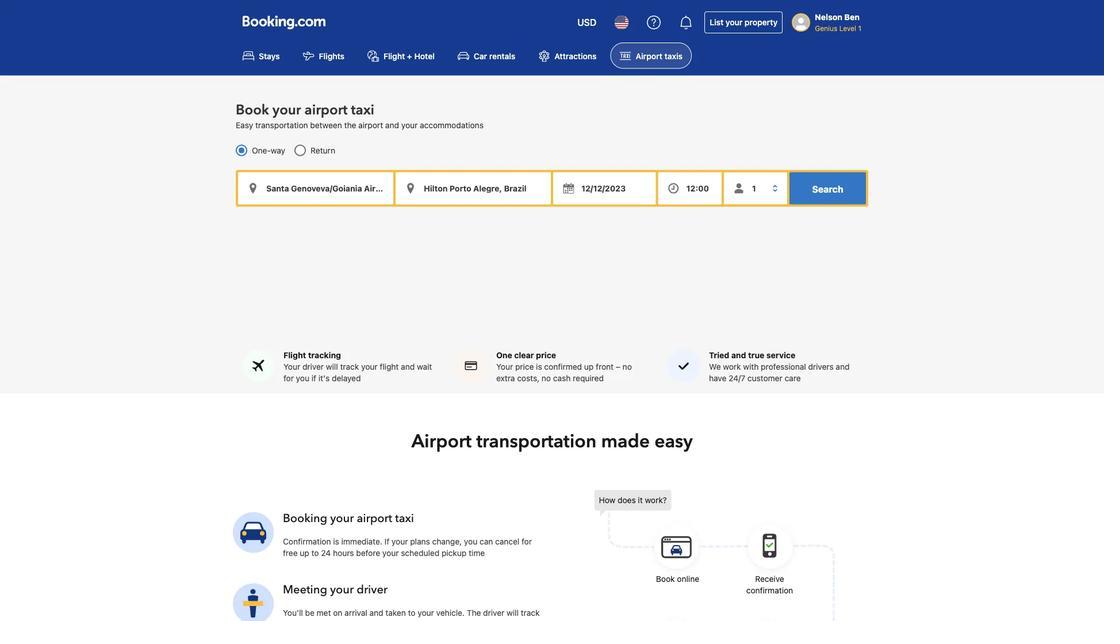 Task type: locate. For each thing, give the bounding box(es) containing it.
0 horizontal spatial airport
[[411, 429, 472, 454]]

0 horizontal spatial driver
[[302, 362, 324, 372]]

taxi up the at the top left
[[351, 101, 374, 119]]

be down arrival
[[361, 620, 370, 621]]

1 vertical spatial is
[[333, 537, 339, 546]]

flight left +
[[384, 51, 405, 61]]

clear
[[514, 351, 534, 360]]

0 vertical spatial delayed
[[332, 374, 361, 383]]

to
[[311, 548, 319, 558], [408, 608, 416, 618]]

0 vertical spatial will
[[326, 362, 338, 372]]

1 horizontal spatial be
[[361, 620, 370, 621]]

1 horizontal spatial transportation
[[476, 429, 597, 454]]

and up waiting
[[369, 608, 383, 618]]

track right the
[[521, 608, 540, 618]]

0 horizontal spatial no
[[542, 374, 551, 383]]

your up immediate.
[[330, 511, 354, 527]]

if down taken
[[401, 620, 405, 621]]

price up confirmed
[[536, 351, 556, 360]]

list your property
[[710, 18, 778, 27]]

track
[[340, 362, 359, 372], [521, 608, 540, 618]]

price down clear
[[515, 362, 534, 372]]

0 horizontal spatial will
[[326, 362, 338, 372]]

flight
[[384, 51, 405, 61], [284, 351, 306, 360]]

your right 'list'
[[726, 18, 743, 27]]

1 horizontal spatial you
[[464, 537, 477, 546]]

delayed down vehicle. in the bottom left of the page
[[421, 620, 450, 621]]

taxi for book
[[351, 101, 374, 119]]

no left cash
[[542, 374, 551, 383]]

delayed inside flight tracking your driver will track your flight and wait for you if it's delayed
[[332, 374, 361, 383]]

car rentals
[[474, 51, 515, 61]]

0 vertical spatial flight
[[384, 51, 405, 61]]

we
[[709, 362, 721, 372]]

your left vehicle. in the bottom left of the page
[[418, 608, 434, 618]]

1 vertical spatial you
[[464, 537, 477, 546]]

0 horizontal spatial if
[[312, 374, 316, 383]]

1 vertical spatial delayed
[[421, 620, 450, 621]]

0 vertical spatial transportation
[[255, 120, 308, 130]]

1 vertical spatial driver
[[357, 582, 388, 598]]

no right the –
[[623, 362, 632, 372]]

1 vertical spatial be
[[361, 620, 370, 621]]

search
[[812, 183, 843, 194]]

it's right waiting
[[408, 620, 419, 621]]

is up costs,
[[536, 362, 542, 372]]

your
[[726, 18, 743, 27], [272, 101, 301, 119], [401, 120, 418, 130], [361, 362, 378, 372], [330, 511, 354, 527], [392, 537, 408, 546], [382, 548, 399, 558], [330, 582, 354, 598], [418, 608, 434, 618], [283, 620, 299, 621]]

if
[[312, 374, 316, 383], [401, 620, 405, 621]]

1 horizontal spatial airport
[[636, 51, 662, 61]]

1 horizontal spatial taxi
[[395, 511, 414, 527]]

taxis
[[665, 51, 683, 61]]

driver up arrival
[[357, 582, 388, 598]]

and left wait
[[401, 362, 415, 372]]

one
[[496, 351, 512, 360]]

made
[[601, 429, 650, 454]]

driver
[[302, 362, 324, 372], [357, 582, 388, 598], [483, 608, 505, 618]]

0 horizontal spatial book
[[236, 101, 269, 119]]

be
[[305, 608, 315, 618], [361, 620, 370, 621]]

1 vertical spatial track
[[521, 608, 540, 618]]

1 horizontal spatial is
[[536, 362, 542, 372]]

0 horizontal spatial track
[[340, 362, 359, 372]]

0 vertical spatial book
[[236, 101, 269, 119]]

1 vertical spatial will
[[507, 608, 519, 618]]

customer
[[748, 374, 783, 383]]

will
[[326, 362, 338, 372], [507, 608, 519, 618]]

for for confirmation is immediate. if your plans change, you can cancel for free up to 24 hours before your scheduled pickup time
[[522, 537, 532, 546]]

online
[[677, 574, 699, 584]]

0 horizontal spatial your
[[284, 362, 300, 372]]

2 your from the left
[[496, 362, 513, 372]]

0 vertical spatial airport
[[305, 101, 348, 119]]

you down 'tracking' at left
[[296, 374, 309, 383]]

0 vertical spatial no
[[623, 362, 632, 372]]

track inside flight tracking your driver will track your flight and wait for you if it's delayed
[[340, 362, 359, 372]]

0 vertical spatial track
[[340, 362, 359, 372]]

booking airport taxi image for booking your airport taxi
[[233, 512, 274, 553]]

0 horizontal spatial be
[[305, 608, 315, 618]]

taken
[[385, 608, 406, 618]]

0 horizontal spatial taxi
[[351, 101, 374, 119]]

1 horizontal spatial track
[[521, 608, 540, 618]]

stays
[[259, 51, 280, 61]]

and inside flight tracking your driver will track your flight and wait for you if it's delayed
[[401, 362, 415, 372]]

vehicle.
[[436, 608, 465, 618]]

and
[[385, 120, 399, 130], [731, 351, 746, 360], [401, 362, 415, 372], [836, 362, 850, 372], [369, 608, 383, 618]]

0 vertical spatial be
[[305, 608, 315, 618]]

you up time
[[464, 537, 477, 546]]

and up work
[[731, 351, 746, 360]]

0 vertical spatial up
[[584, 362, 594, 372]]

1 vertical spatial up
[[300, 548, 309, 558]]

way
[[271, 145, 285, 155]]

flight for flight + hotel
[[384, 51, 405, 61]]

transportation
[[255, 120, 308, 130], [476, 429, 597, 454]]

airport up the if
[[357, 511, 392, 527]]

book online
[[656, 574, 699, 584]]

service
[[767, 351, 795, 360]]

1 your from the left
[[284, 362, 300, 372]]

you inside confirmation is immediate. if your plans change, you can cancel for free up to 24 hours before your scheduled pickup time
[[464, 537, 477, 546]]

hotel
[[414, 51, 435, 61]]

0 horizontal spatial delayed
[[332, 374, 361, 383]]

1 horizontal spatial it's
[[408, 620, 419, 621]]

0 horizontal spatial you
[[296, 374, 309, 383]]

12/12/2023 button
[[553, 172, 656, 204]]

and right the at the top left
[[385, 120, 399, 130]]

2 vertical spatial airport
[[357, 511, 392, 527]]

will right the
[[507, 608, 519, 618]]

extra
[[496, 374, 515, 383]]

24
[[321, 548, 331, 558]]

for inside flight tracking your driver will track your flight and wait for you if it's delayed
[[284, 374, 294, 383]]

up down confirmation
[[300, 548, 309, 558]]

1 vertical spatial for
[[522, 537, 532, 546]]

plans
[[410, 537, 430, 546]]

0 horizontal spatial price
[[515, 362, 534, 372]]

your up way
[[272, 101, 301, 119]]

0 horizontal spatial it's
[[318, 374, 330, 383]]

0 vertical spatial airport
[[636, 51, 662, 61]]

have
[[709, 374, 727, 383]]

1 vertical spatial to
[[408, 608, 416, 618]]

your left flight on the left
[[361, 362, 378, 372]]

for
[[284, 374, 294, 383], [522, 537, 532, 546]]

driver down 'tracking' at left
[[302, 362, 324, 372]]

it's inside flight tracking your driver will track your flight and wait for you if it's delayed
[[318, 374, 330, 383]]

and right drivers
[[836, 362, 850, 372]]

arrival
[[345, 608, 367, 618]]

how does it work?
[[599, 495, 667, 505]]

1 horizontal spatial delayed
[[421, 620, 450, 621]]

1 horizontal spatial for
[[522, 537, 532, 546]]

up up required at bottom right
[[584, 362, 594, 372]]

1 vertical spatial airport
[[358, 120, 383, 130]]

it's down 'tracking' at left
[[318, 374, 330, 383]]

up inside the one clear price your price is confirmed up front – no extra costs, no cash required
[[584, 362, 594, 372]]

1 vertical spatial it's
[[408, 620, 419, 621]]

wait
[[417, 362, 432, 372]]

if inside you'll be met on arrival and taken to your vehicle. the driver will track your flight, so they'll be waiting if it's delayed
[[401, 620, 405, 621]]

1 vertical spatial taxi
[[395, 511, 414, 527]]

genius
[[815, 24, 837, 32]]

1 horizontal spatial flight
[[384, 51, 405, 61]]

between
[[310, 120, 342, 130]]

rentals
[[489, 51, 515, 61]]

2 horizontal spatial driver
[[483, 608, 505, 618]]

flight left 'tracking' at left
[[284, 351, 306, 360]]

1 horizontal spatial up
[[584, 362, 594, 372]]

airport for booking
[[357, 511, 392, 527]]

0 vertical spatial it's
[[318, 374, 330, 383]]

is up hours
[[333, 537, 339, 546]]

Enter destination text field
[[396, 172, 551, 204]]

met
[[317, 608, 331, 618]]

taxi
[[351, 101, 374, 119], [395, 511, 414, 527]]

be up flight, at the bottom left of the page
[[305, 608, 315, 618]]

1 horizontal spatial price
[[536, 351, 556, 360]]

delayed down 'tracking' at left
[[332, 374, 361, 383]]

2 vertical spatial driver
[[483, 608, 505, 618]]

your inside flight tracking your driver will track your flight and wait for you if it's delayed
[[284, 362, 300, 372]]

airport
[[305, 101, 348, 119], [358, 120, 383, 130], [357, 511, 392, 527]]

immediate.
[[341, 537, 382, 546]]

0 vertical spatial you
[[296, 374, 309, 383]]

0 horizontal spatial transportation
[[255, 120, 308, 130]]

if down 'tracking' at left
[[312, 374, 316, 383]]

0 vertical spatial taxi
[[351, 101, 374, 119]]

1 vertical spatial transportation
[[476, 429, 597, 454]]

your
[[284, 362, 300, 372], [496, 362, 513, 372]]

book up easy
[[236, 101, 269, 119]]

how
[[599, 495, 616, 505]]

1 vertical spatial if
[[401, 620, 405, 621]]

your down you'll
[[283, 620, 299, 621]]

nelson
[[815, 12, 843, 22]]

0 vertical spatial for
[[284, 374, 294, 383]]

1 horizontal spatial no
[[623, 362, 632, 372]]

0 vertical spatial to
[[311, 548, 319, 558]]

flight inside flight tracking your driver will track your flight and wait for you if it's delayed
[[284, 351, 306, 360]]

book your airport taxi easy transportation between the airport and your accommodations
[[236, 101, 484, 130]]

the
[[344, 120, 356, 130]]

one-
[[252, 145, 271, 155]]

flight,
[[302, 620, 323, 621]]

to left 24
[[311, 548, 319, 558]]

0 horizontal spatial is
[[333, 537, 339, 546]]

it's
[[318, 374, 330, 383], [408, 620, 419, 621]]

taxi inside book your airport taxi easy transportation between the airport and your accommodations
[[351, 101, 374, 119]]

up
[[584, 362, 594, 372], [300, 548, 309, 558]]

price
[[536, 351, 556, 360], [515, 362, 534, 372]]

booking your airport taxi
[[283, 511, 414, 527]]

airport up between
[[305, 101, 348, 119]]

cancel
[[495, 537, 519, 546]]

book for online
[[656, 574, 675, 584]]

1 vertical spatial airport
[[411, 429, 472, 454]]

1 horizontal spatial your
[[496, 362, 513, 372]]

can
[[480, 537, 493, 546]]

taxi up plans
[[395, 511, 414, 527]]

with
[[743, 362, 759, 372]]

airport taxis
[[636, 51, 683, 61]]

1 horizontal spatial if
[[401, 620, 405, 621]]

12/12/2023
[[581, 183, 626, 193]]

will down 'tracking' at left
[[326, 362, 338, 372]]

book left "online" at bottom right
[[656, 574, 675, 584]]

0 horizontal spatial for
[[284, 374, 294, 383]]

0 vertical spatial driver
[[302, 362, 324, 372]]

0 horizontal spatial up
[[300, 548, 309, 558]]

1 vertical spatial flight
[[284, 351, 306, 360]]

for inside confirmation is immediate. if your plans change, you can cancel for free up to 24 hours before your scheduled pickup time
[[522, 537, 532, 546]]

airport for airport transportation made easy
[[411, 429, 472, 454]]

1 horizontal spatial to
[[408, 608, 416, 618]]

0 vertical spatial if
[[312, 374, 316, 383]]

0 vertical spatial price
[[536, 351, 556, 360]]

1 horizontal spatial book
[[656, 574, 675, 584]]

booking airport taxi image
[[594, 490, 836, 621], [233, 512, 274, 553], [233, 583, 274, 621]]

book inside book your airport taxi easy transportation between the airport and your accommodations
[[236, 101, 269, 119]]

pickup
[[442, 548, 467, 558]]

track down 'tracking' at left
[[340, 362, 359, 372]]

1 horizontal spatial will
[[507, 608, 519, 618]]

confirmation is immediate. if your plans change, you can cancel for free up to 24 hours before your scheduled pickup time
[[283, 537, 532, 558]]

list your property link
[[705, 12, 783, 33]]

your inside the one clear price your price is confirmed up front – no extra costs, no cash required
[[496, 362, 513, 372]]

driver right the
[[483, 608, 505, 618]]

the
[[467, 608, 481, 618]]

for for flight tracking your driver will track your flight and wait for you if it's delayed
[[284, 374, 294, 383]]

to right taken
[[408, 608, 416, 618]]

1 vertical spatial book
[[656, 574, 675, 584]]

flight for flight tracking your driver will track your flight and wait for you if it's delayed
[[284, 351, 306, 360]]

flight tracking your driver will track your flight and wait for you if it's delayed
[[284, 351, 432, 383]]

0 vertical spatial is
[[536, 362, 542, 372]]

you'll be met on arrival and taken to your vehicle. the driver will track your flight, so they'll be waiting if it's delayed
[[283, 608, 540, 621]]

so
[[325, 620, 334, 621]]

level
[[839, 24, 856, 32]]

0 horizontal spatial to
[[311, 548, 319, 558]]

0 horizontal spatial flight
[[284, 351, 306, 360]]

airport right the at the top left
[[358, 120, 383, 130]]



Task type: describe. For each thing, give the bounding box(es) containing it.
will inside flight tracking your driver will track your flight and wait for you if it's delayed
[[326, 362, 338, 372]]

your left accommodations
[[401, 120, 418, 130]]

receive
[[755, 574, 784, 584]]

confirmed
[[544, 362, 582, 372]]

taxi for booking
[[395, 511, 414, 527]]

it's inside you'll be met on arrival and taken to your vehicle. the driver will track your flight, so they'll be waiting if it's delayed
[[408, 620, 419, 621]]

professional
[[761, 362, 806, 372]]

to inside confirmation is immediate. if your plans change, you can cancel for free up to 24 hours before your scheduled pickup time
[[311, 548, 319, 558]]

meeting
[[283, 582, 327, 598]]

before
[[356, 548, 380, 558]]

tried and true service we work with professional drivers and have 24/7 customer care
[[709, 351, 850, 383]]

they'll
[[336, 620, 358, 621]]

scheduled
[[401, 548, 439, 558]]

+
[[407, 51, 412, 61]]

receive confirmation
[[746, 574, 793, 595]]

tried
[[709, 351, 729, 360]]

meeting your driver
[[283, 582, 388, 598]]

waiting
[[372, 620, 399, 621]]

time
[[469, 548, 485, 558]]

12:00 button
[[658, 172, 722, 204]]

airport for book
[[305, 101, 348, 119]]

cash
[[553, 374, 571, 383]]

your inside flight tracking your driver will track your flight and wait for you if it's delayed
[[361, 362, 378, 372]]

confirmation
[[283, 537, 331, 546]]

booking
[[283, 511, 327, 527]]

confirmation
[[746, 586, 793, 595]]

24/7
[[729, 374, 745, 383]]

change,
[[432, 537, 462, 546]]

1
[[858, 24, 861, 32]]

flight
[[380, 362, 399, 372]]

accommodations
[[420, 120, 484, 130]]

drivers
[[808, 362, 834, 372]]

driver inside you'll be met on arrival and taken to your vehicle. the driver will track your flight, so they'll be waiting if it's delayed
[[483, 608, 505, 618]]

work?
[[645, 495, 667, 505]]

easy
[[236, 120, 253, 130]]

driver inside flight tracking your driver will track your flight and wait for you if it's delayed
[[302, 362, 324, 372]]

does
[[618, 495, 636, 505]]

is inside confirmation is immediate. if your plans change, you can cancel for free up to 24 hours before your scheduled pickup time
[[333, 537, 339, 546]]

one-way
[[252, 145, 285, 155]]

care
[[785, 374, 801, 383]]

1 vertical spatial price
[[515, 362, 534, 372]]

on
[[333, 608, 342, 618]]

you'll
[[283, 608, 303, 618]]

costs,
[[517, 374, 540, 383]]

and inside book your airport taxi easy transportation between the airport and your accommodations
[[385, 120, 399, 130]]

stays link
[[233, 43, 289, 69]]

flights
[[319, 51, 345, 61]]

it
[[638, 495, 643, 505]]

1 horizontal spatial driver
[[357, 582, 388, 598]]

if
[[385, 537, 389, 546]]

return
[[311, 145, 335, 155]]

delayed inside you'll be met on arrival and taken to your vehicle. the driver will track your flight, so they'll be waiting if it's delayed
[[421, 620, 450, 621]]

true
[[748, 351, 765, 360]]

track inside you'll be met on arrival and taken to your vehicle. the driver will track your flight, so they'll be waiting if it's delayed
[[521, 608, 540, 618]]

flight + hotel
[[384, 51, 435, 61]]

search button
[[790, 172, 866, 204]]

if inside flight tracking your driver will track your flight and wait for you if it's delayed
[[312, 374, 316, 383]]

1 vertical spatial no
[[542, 374, 551, 383]]

usd button
[[571, 9, 603, 36]]

your right the if
[[392, 537, 408, 546]]

airport for airport taxis
[[636, 51, 662, 61]]

and inside you'll be met on arrival and taken to your vehicle. the driver will track your flight, so they'll be waiting if it's delayed
[[369, 608, 383, 618]]

easy
[[655, 429, 693, 454]]

to inside you'll be met on arrival and taken to your vehicle. the driver will track your flight, so they'll be waiting if it's delayed
[[408, 608, 416, 618]]

ben
[[844, 12, 860, 22]]

list
[[710, 18, 724, 27]]

booking airport taxi image for meeting your driver
[[233, 583, 274, 621]]

flight + hotel link
[[358, 43, 444, 69]]

attractions link
[[529, 43, 606, 69]]

will inside you'll be met on arrival and taken to your vehicle. the driver will track your flight, so they'll be waiting if it's delayed
[[507, 608, 519, 618]]

book for your
[[236, 101, 269, 119]]

required
[[573, 374, 604, 383]]

airport taxis link
[[611, 43, 692, 69]]

hours
[[333, 548, 354, 558]]

airport transportation made easy
[[411, 429, 693, 454]]

–
[[616, 362, 620, 372]]

car
[[474, 51, 487, 61]]

car rentals link
[[449, 43, 525, 69]]

up inside confirmation is immediate. if your plans change, you can cancel for free up to 24 hours before your scheduled pickup time
[[300, 548, 309, 558]]

your down the if
[[382, 548, 399, 558]]

transportation inside book your airport taxi easy transportation between the airport and your accommodations
[[255, 120, 308, 130]]

is inside the one clear price your price is confirmed up front – no extra costs, no cash required
[[536, 362, 542, 372]]

tracking
[[308, 351, 341, 360]]

work
[[723, 362, 741, 372]]

nelson ben genius level 1
[[815, 12, 861, 32]]

usd
[[577, 17, 596, 28]]

free
[[283, 548, 298, 558]]

your up on
[[330, 582, 354, 598]]

Enter pick-up location text field
[[238, 172, 393, 204]]

you inside flight tracking your driver will track your flight and wait for you if it's delayed
[[296, 374, 309, 383]]

property
[[745, 18, 778, 27]]

booking.com online hotel reservations image
[[243, 16, 326, 29]]

flights link
[[294, 43, 354, 69]]

one clear price your price is confirmed up front – no extra costs, no cash required
[[496, 351, 632, 383]]



Task type: vqa. For each thing, say whether or not it's contained in the screenshot.
Deal corresponding to $3,125
no



